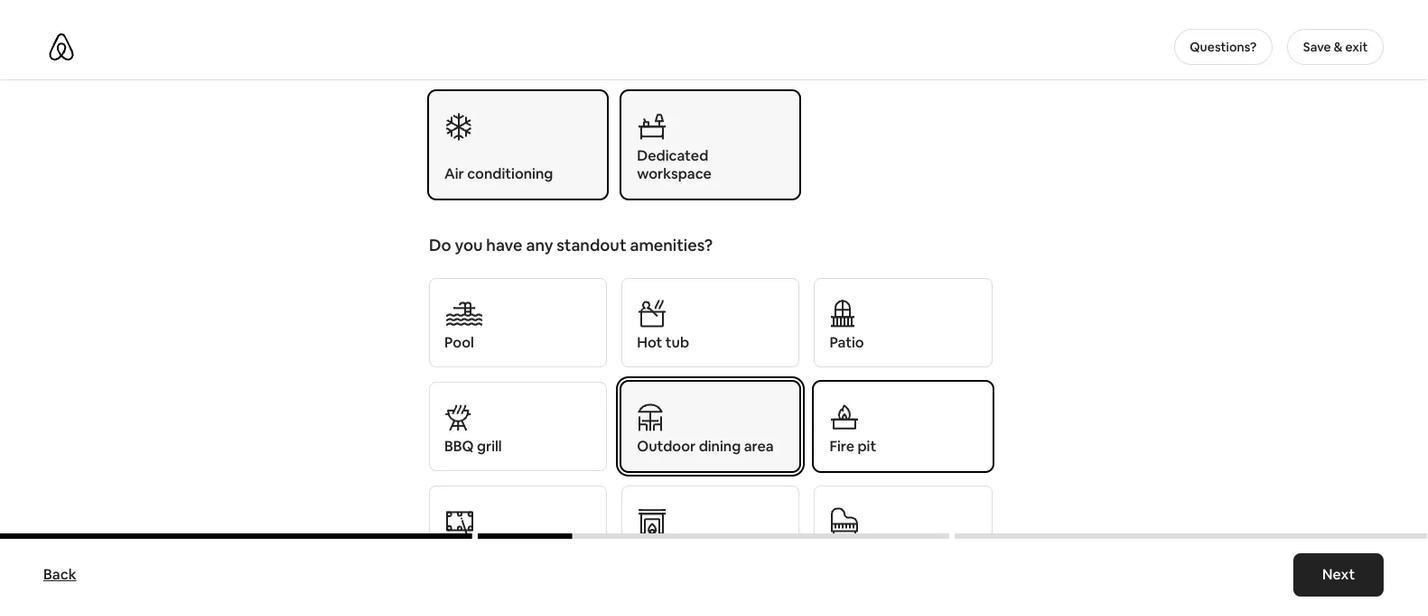 Task type: vqa. For each thing, say whether or not it's contained in the screenshot.
the middle from
no



Task type: locate. For each thing, give the bounding box(es) containing it.
outdoor dining area
[[637, 437, 774, 456]]

fire pit
[[830, 437, 876, 456]]

Patio button
[[814, 278, 992, 368]]

None button
[[429, 486, 607, 575], [622, 486, 800, 575], [814, 486, 992, 575], [429, 486, 607, 575], [622, 486, 800, 575], [814, 486, 992, 575]]

you
[[455, 235, 483, 256]]

dining
[[699, 437, 741, 456]]

Hot tub button
[[622, 278, 800, 368]]

pool
[[444, 333, 474, 352]]

do you have any standout amenities?
[[429, 235, 713, 256]]

save & exit
[[1303, 39, 1368, 55]]

Dedicated workspace button
[[622, 91, 800, 199]]

bbq
[[444, 437, 474, 456]]

next button
[[1293, 554, 1384, 597]]

any
[[526, 235, 553, 256]]

do
[[429, 235, 451, 256]]

fire
[[830, 437, 855, 456]]

grill
[[477, 437, 502, 456]]

back button
[[34, 557, 85, 593]]

exit
[[1345, 39, 1368, 55]]

next
[[1322, 565, 1355, 584]]

Outdoor dining area button
[[622, 382, 800, 471]]



Task type: describe. For each thing, give the bounding box(es) containing it.
BBQ grill button
[[429, 382, 607, 471]]

area
[[744, 437, 774, 456]]

Fire pit button
[[814, 382, 992, 471]]

dedicated workspace
[[637, 146, 712, 183]]

conditioning
[[467, 164, 553, 183]]

workspace
[[637, 164, 712, 183]]

pit
[[858, 437, 876, 456]]

have
[[486, 235, 523, 256]]

save & exit button
[[1287, 29, 1384, 65]]

hot tub
[[637, 333, 689, 352]]

dedicated
[[637, 146, 708, 165]]

hot
[[637, 333, 662, 352]]

questions?
[[1190, 39, 1257, 55]]

bbq grill
[[444, 437, 502, 456]]

standout
[[557, 235, 626, 256]]

outdoor
[[637, 437, 696, 456]]

tub
[[665, 333, 689, 352]]

air conditioning
[[444, 164, 553, 183]]

save
[[1303, 39, 1331, 55]]

questions? button
[[1174, 29, 1273, 65]]

patio
[[830, 333, 864, 352]]

Pool button
[[429, 278, 607, 368]]

amenities?
[[630, 235, 713, 256]]

back
[[43, 565, 76, 584]]

air
[[444, 164, 464, 183]]

Air conditioning button
[[429, 91, 607, 199]]

&
[[1334, 39, 1343, 55]]



